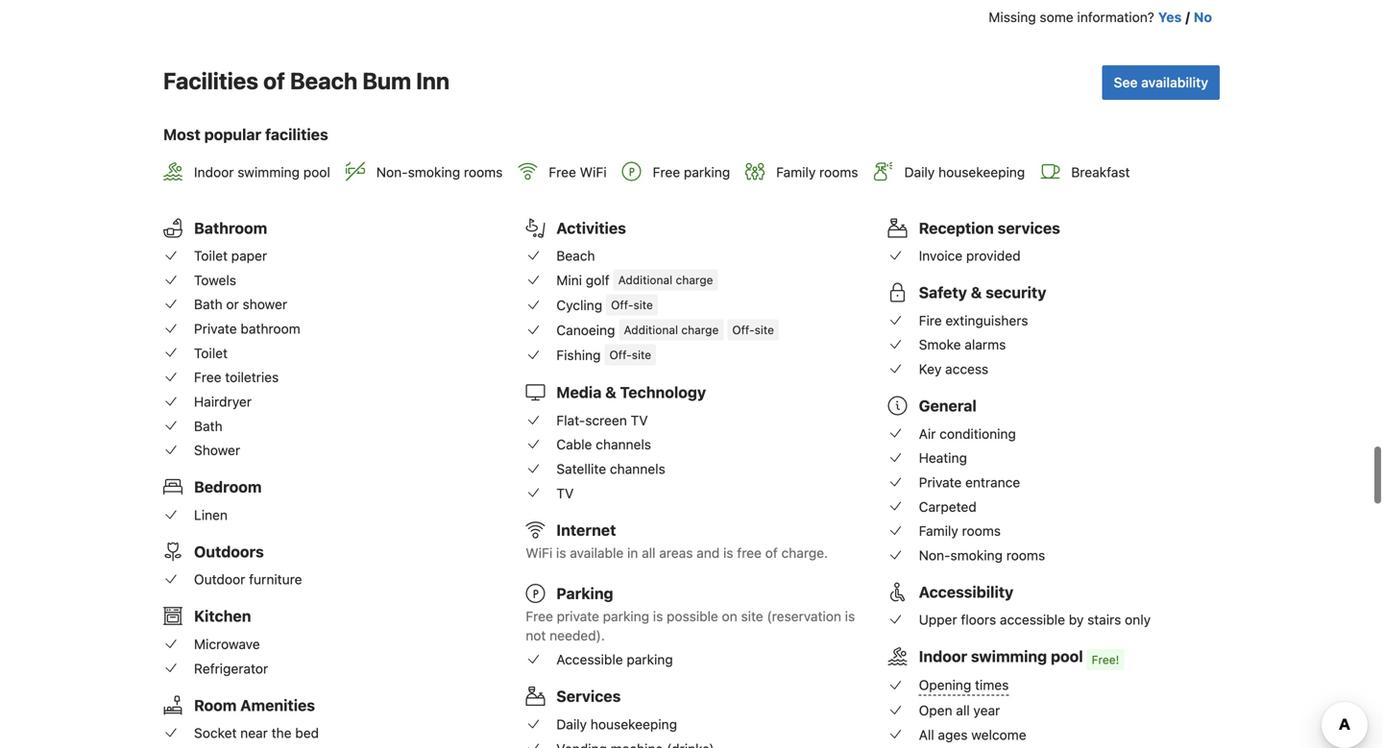 Task type: describe. For each thing, give the bounding box(es) containing it.
availability
[[1142, 74, 1209, 90]]

family rooms for non-
[[919, 523, 1001, 539]]

cycling off-site
[[557, 297, 653, 313]]

1 horizontal spatial of
[[765, 545, 778, 561]]

bath for bath or shower
[[194, 297, 223, 312]]

0 vertical spatial non-smoking rooms
[[376, 164, 503, 180]]

general
[[919, 397, 977, 415]]

1 horizontal spatial daily housekeeping
[[905, 164, 1025, 180]]

safety
[[919, 284, 967, 302]]

is right (reservation
[[845, 608, 855, 624]]

free for free private parking is possible on site (reservation is not needed).
[[526, 608, 553, 624]]

air
[[919, 426, 936, 442]]

bath for bath
[[194, 418, 223, 434]]

bathroom
[[194, 219, 267, 237]]

1 horizontal spatial indoor
[[919, 648, 968, 666]]

upper
[[919, 612, 957, 628]]

room
[[194, 696, 237, 715]]

1 horizontal spatial non-
[[919, 548, 951, 563]]

room amenities
[[194, 696, 315, 715]]

flat-
[[557, 413, 585, 428]]

off-site
[[732, 323, 774, 337]]

open all year
[[919, 703, 1000, 719]]

all ages welcome
[[919, 727, 1027, 743]]

canoeing additional charge
[[557, 322, 719, 338]]

reception
[[919, 219, 994, 237]]

by
[[1069, 612, 1084, 628]]

towels
[[194, 272, 236, 288]]

wifi is available in all areas and is free of charge.
[[526, 545, 828, 561]]

media
[[557, 383, 602, 402]]

year
[[974, 703, 1000, 719]]

channels for cable channels
[[596, 437, 651, 453]]

media & technology
[[557, 383, 706, 402]]

parking
[[557, 584, 614, 603]]

0 vertical spatial indoor
[[194, 164, 234, 180]]

smoke
[[919, 337, 961, 353]]

smoke alarms
[[919, 337, 1006, 353]]

channels for satellite channels
[[610, 461, 665, 477]]

services
[[998, 219, 1061, 237]]

bum
[[362, 67, 411, 94]]

air conditioning
[[919, 426, 1016, 442]]

and
[[697, 545, 720, 561]]

information?
[[1077, 9, 1155, 25]]

entrance
[[966, 475, 1020, 490]]

& for media
[[605, 383, 617, 402]]

1 vertical spatial wifi
[[526, 545, 553, 561]]

internet
[[557, 521, 616, 539]]

most popular facilities
[[163, 125, 328, 144]]

1 horizontal spatial smoking
[[951, 548, 1003, 563]]

bath or shower
[[194, 297, 287, 312]]

satellite
[[557, 461, 606, 477]]

family for carpeted
[[919, 523, 959, 539]]

1 vertical spatial daily housekeeping
[[557, 717, 677, 733]]

1 vertical spatial swimming
[[971, 648, 1047, 666]]

parking for accessible
[[627, 652, 673, 668]]

0 vertical spatial all
[[642, 545, 656, 561]]

mini
[[557, 272, 582, 288]]

needed).
[[550, 628, 605, 644]]

private for private entrance
[[919, 475, 962, 490]]

upper floors accessible by stairs only
[[919, 612, 1151, 628]]

toilet for toilet
[[194, 345, 228, 361]]

linen
[[194, 507, 228, 523]]

0 horizontal spatial indoor swimming pool
[[194, 164, 330, 180]]

accessibility
[[919, 583, 1014, 601]]

facilities
[[265, 125, 328, 144]]

accessible parking
[[557, 652, 673, 668]]

private
[[557, 608, 599, 624]]

toilet for toilet paper
[[194, 248, 228, 264]]

1 vertical spatial non-smoking rooms
[[919, 548, 1045, 563]]

1 vertical spatial daily
[[557, 717, 587, 733]]

missing
[[989, 9, 1036, 25]]

(reservation
[[767, 608, 842, 624]]

is down internet
[[556, 545, 566, 561]]

opening times
[[919, 677, 1009, 693]]

socket
[[194, 725, 237, 741]]

0 vertical spatial housekeeping
[[939, 164, 1025, 180]]

open
[[919, 703, 953, 719]]

kitchen
[[194, 607, 251, 626]]

outdoor
[[194, 572, 245, 588]]

inn
[[416, 67, 450, 94]]

socket near the bed
[[194, 725, 319, 741]]

private for private bathroom
[[194, 321, 237, 337]]

outdoors
[[194, 543, 264, 561]]

/
[[1186, 9, 1190, 25]]

conditioning
[[940, 426, 1016, 442]]

family rooms for daily
[[776, 164, 858, 180]]

no
[[1194, 9, 1212, 25]]

security
[[986, 284, 1047, 302]]

cable
[[557, 437, 592, 453]]

toiletries
[[225, 370, 279, 385]]

see availability button
[[1103, 65, 1220, 100]]

available
[[570, 545, 624, 561]]

accessible
[[557, 652, 623, 668]]

the
[[272, 725, 292, 741]]

near
[[240, 725, 268, 741]]

popular
[[204, 125, 262, 144]]

welcome
[[972, 727, 1027, 743]]

free for free toiletries
[[194, 370, 221, 385]]

access
[[945, 361, 989, 377]]

site inside 'cycling off-site'
[[634, 298, 653, 312]]

cycling
[[557, 297, 603, 313]]



Task type: locate. For each thing, give the bounding box(es) containing it.
parking for free
[[684, 164, 730, 180]]

flat-screen tv
[[557, 413, 648, 428]]

1 vertical spatial private
[[919, 475, 962, 490]]

1 vertical spatial toilet
[[194, 345, 228, 361]]

all
[[919, 727, 935, 743]]

screen
[[585, 413, 627, 428]]

additional
[[618, 273, 673, 287], [624, 323, 678, 337]]

1 vertical spatial indoor swimming pool
[[919, 648, 1083, 666]]

&
[[971, 284, 982, 302], [605, 383, 617, 402]]

1 bath from the top
[[194, 297, 223, 312]]

free wifi
[[549, 164, 607, 180]]

1 horizontal spatial family rooms
[[919, 523, 1001, 539]]

facilities
[[163, 67, 258, 94]]

channels down cable channels
[[610, 461, 665, 477]]

housekeeping
[[939, 164, 1025, 180], [591, 717, 677, 733]]

channels
[[596, 437, 651, 453], [610, 461, 665, 477]]

pool down by
[[1051, 648, 1083, 666]]

1 horizontal spatial non-smoking rooms
[[919, 548, 1045, 563]]

0 horizontal spatial tv
[[557, 485, 574, 501]]

0 horizontal spatial daily
[[557, 717, 587, 733]]

charge
[[676, 273, 713, 287], [681, 323, 719, 337]]

all left year
[[956, 703, 970, 719]]

free parking
[[653, 164, 730, 180]]

toilet paper
[[194, 248, 267, 264]]

provided
[[966, 248, 1021, 264]]

1 vertical spatial channels
[[610, 461, 665, 477]]

yes button
[[1158, 8, 1182, 27]]

1 vertical spatial parking
[[603, 608, 649, 624]]

microwave
[[194, 637, 260, 652]]

0 vertical spatial toilet
[[194, 248, 228, 264]]

1 vertical spatial non-
[[919, 548, 951, 563]]

key
[[919, 361, 942, 377]]

free up not
[[526, 608, 553, 624]]

1 vertical spatial additional
[[624, 323, 678, 337]]

1 vertical spatial charge
[[681, 323, 719, 337]]

1 vertical spatial off-
[[732, 323, 755, 337]]

see
[[1114, 74, 1138, 90]]

cable channels
[[557, 437, 651, 453]]

0 vertical spatial wifi
[[580, 164, 607, 180]]

off- for cycling
[[611, 298, 634, 312]]

furniture
[[249, 572, 302, 588]]

toilet
[[194, 248, 228, 264], [194, 345, 228, 361]]

of up facilities
[[263, 67, 285, 94]]

0 horizontal spatial all
[[642, 545, 656, 561]]

private down heating
[[919, 475, 962, 490]]

0 vertical spatial family rooms
[[776, 164, 858, 180]]

on
[[722, 608, 738, 624]]

swimming down the most popular facilities
[[238, 164, 300, 180]]

0 horizontal spatial wifi
[[526, 545, 553, 561]]

bathroom
[[241, 321, 300, 337]]

tv
[[631, 413, 648, 428], [557, 485, 574, 501]]

heating
[[919, 450, 967, 466]]

bed
[[295, 725, 319, 741]]

1 vertical spatial all
[[956, 703, 970, 719]]

areas
[[659, 545, 693, 561]]

0 vertical spatial daily
[[905, 164, 935, 180]]

outdoor furniture
[[194, 572, 302, 588]]

all right in
[[642, 545, 656, 561]]

free!
[[1092, 654, 1120, 667]]

smoking up accessibility
[[951, 548, 1003, 563]]

beach up mini
[[557, 248, 595, 264]]

bath
[[194, 297, 223, 312], [194, 418, 223, 434]]

private entrance
[[919, 475, 1020, 490]]

private
[[194, 321, 237, 337], [919, 475, 962, 490]]

indoor up opening
[[919, 648, 968, 666]]

0 vertical spatial daily housekeeping
[[905, 164, 1025, 180]]

1 horizontal spatial pool
[[1051, 648, 1083, 666]]

0 vertical spatial swimming
[[238, 164, 300, 180]]

housekeeping down the services
[[591, 717, 677, 733]]

accessible
[[1000, 612, 1065, 628]]

0 horizontal spatial indoor
[[194, 164, 234, 180]]

1 horizontal spatial all
[[956, 703, 970, 719]]

charge inside canoeing additional charge
[[681, 323, 719, 337]]

0 vertical spatial indoor swimming pool
[[194, 164, 330, 180]]

1 vertical spatial of
[[765, 545, 778, 561]]

activities
[[557, 219, 626, 237]]

0 vertical spatial parking
[[684, 164, 730, 180]]

0 vertical spatial &
[[971, 284, 982, 302]]

services
[[557, 688, 621, 706]]

0 horizontal spatial beach
[[290, 67, 358, 94]]

mini golf additional charge
[[557, 272, 713, 288]]

1 horizontal spatial tv
[[631, 413, 648, 428]]

free
[[549, 164, 576, 180], [653, 164, 680, 180], [194, 370, 221, 385], [526, 608, 553, 624]]

charge up canoeing additional charge at top
[[676, 273, 713, 287]]

0 vertical spatial off-
[[611, 298, 634, 312]]

0 horizontal spatial non-smoking rooms
[[376, 164, 503, 180]]

1 vertical spatial housekeeping
[[591, 717, 677, 733]]

0 horizontal spatial &
[[605, 383, 617, 402]]

family for free parking
[[776, 164, 816, 180]]

1 vertical spatial &
[[605, 383, 617, 402]]

bedroom
[[194, 478, 262, 496]]

0 horizontal spatial housekeeping
[[591, 717, 677, 733]]

wifi up activities
[[580, 164, 607, 180]]

1 toilet from the top
[[194, 248, 228, 264]]

additional right golf
[[618, 273, 673, 287]]

channels up satellite channels
[[596, 437, 651, 453]]

swimming
[[238, 164, 300, 180], [971, 648, 1047, 666]]

paper
[[231, 248, 267, 264]]

daily housekeeping down the services
[[557, 717, 677, 733]]

free up activities
[[549, 164, 576, 180]]

0 vertical spatial channels
[[596, 437, 651, 453]]

missing some information? yes / no
[[989, 9, 1212, 25]]

1 vertical spatial family rooms
[[919, 523, 1001, 539]]

2 toilet from the top
[[194, 345, 228, 361]]

fishing
[[557, 347, 601, 363]]

free right free wifi
[[653, 164, 680, 180]]

toilet up towels
[[194, 248, 228, 264]]

daily down the services
[[557, 717, 587, 733]]

site inside free private parking is possible on site (reservation is not needed).
[[741, 608, 764, 624]]

some
[[1040, 9, 1074, 25]]

charge left off-site
[[681, 323, 719, 337]]

hairdryer
[[194, 394, 252, 410]]

free inside free private parking is possible on site (reservation is not needed).
[[526, 608, 553, 624]]

0 vertical spatial family
[[776, 164, 816, 180]]

1 vertical spatial tv
[[557, 485, 574, 501]]

bath left or
[[194, 297, 223, 312]]

0 horizontal spatial family rooms
[[776, 164, 858, 180]]

non-smoking rooms down inn
[[376, 164, 503, 180]]

in
[[627, 545, 638, 561]]

charge inside mini golf additional charge
[[676, 273, 713, 287]]

0 vertical spatial charge
[[676, 273, 713, 287]]

indoor swimming pool up times
[[919, 648, 1083, 666]]

1 vertical spatial bath
[[194, 418, 223, 434]]

pool down facilities
[[303, 164, 330, 180]]

0 vertical spatial non-
[[376, 164, 408, 180]]

1 horizontal spatial beach
[[557, 248, 595, 264]]

only
[[1125, 612, 1151, 628]]

parking inside free private parking is possible on site (reservation is not needed).
[[603, 608, 649, 624]]

free for free wifi
[[549, 164, 576, 180]]

bath up shower
[[194, 418, 223, 434]]

0 horizontal spatial pool
[[303, 164, 330, 180]]

1 vertical spatial indoor
[[919, 648, 968, 666]]

is left possible
[[653, 608, 663, 624]]

fishing off-site
[[557, 347, 652, 363]]

beach
[[290, 67, 358, 94], [557, 248, 595, 264]]

invoice provided
[[919, 248, 1021, 264]]

yes
[[1158, 9, 1182, 25]]

& for safety
[[971, 284, 982, 302]]

site inside fishing off-site
[[632, 348, 652, 362]]

breakfast
[[1071, 164, 1130, 180]]

0 horizontal spatial family
[[776, 164, 816, 180]]

daily up reception
[[905, 164, 935, 180]]

site
[[634, 298, 653, 312], [755, 323, 774, 337], [632, 348, 652, 362], [741, 608, 764, 624]]

additional inside canoeing additional charge
[[624, 323, 678, 337]]

0 vertical spatial of
[[263, 67, 285, 94]]

not
[[526, 628, 546, 644]]

is right and
[[723, 545, 734, 561]]

1 vertical spatial family
[[919, 523, 959, 539]]

2 vertical spatial off-
[[610, 348, 632, 362]]

fire
[[919, 313, 942, 328]]

0 horizontal spatial smoking
[[408, 164, 460, 180]]

2 vertical spatial parking
[[627, 652, 673, 668]]

carpeted
[[919, 499, 977, 515]]

0 vertical spatial additional
[[618, 273, 673, 287]]

pool
[[303, 164, 330, 180], [1051, 648, 1083, 666]]

0 horizontal spatial of
[[263, 67, 285, 94]]

daily housekeeping up reception
[[905, 164, 1025, 180]]

1 horizontal spatial wifi
[[580, 164, 607, 180]]

reception services
[[919, 219, 1061, 237]]

1 horizontal spatial housekeeping
[[939, 164, 1025, 180]]

free up hairdryer
[[194, 370, 221, 385]]

parking
[[684, 164, 730, 180], [603, 608, 649, 624], [627, 652, 673, 668]]

or
[[226, 297, 239, 312]]

additional inside mini golf additional charge
[[618, 273, 673, 287]]

0 vertical spatial beach
[[290, 67, 358, 94]]

canoeing
[[557, 322, 615, 338]]

toilet up free toiletries
[[194, 345, 228, 361]]

indoor
[[194, 164, 234, 180], [919, 648, 968, 666]]

no button
[[1194, 8, 1212, 27]]

private bathroom
[[194, 321, 300, 337]]

0 vertical spatial tv
[[631, 413, 648, 428]]

beach up facilities
[[290, 67, 358, 94]]

safety & security
[[919, 284, 1047, 302]]

non-smoking rooms up accessibility
[[919, 548, 1045, 563]]

0 horizontal spatial private
[[194, 321, 237, 337]]

off- inside 'cycling off-site'
[[611, 298, 634, 312]]

off- inside fishing off-site
[[610, 348, 632, 362]]

tv down satellite
[[557, 485, 574, 501]]

0 horizontal spatial non-
[[376, 164, 408, 180]]

2 bath from the top
[[194, 418, 223, 434]]

smoking down inn
[[408, 164, 460, 180]]

free
[[737, 545, 762, 561]]

shower
[[243, 297, 287, 312]]

0 vertical spatial private
[[194, 321, 237, 337]]

1 horizontal spatial &
[[971, 284, 982, 302]]

stairs
[[1088, 612, 1121, 628]]

opening
[[919, 677, 972, 693]]

1 horizontal spatial swimming
[[971, 648, 1047, 666]]

most
[[163, 125, 201, 144]]

key access
[[919, 361, 989, 377]]

housekeeping up reception services
[[939, 164, 1025, 180]]

ages
[[938, 727, 968, 743]]

1 horizontal spatial private
[[919, 475, 962, 490]]

0 vertical spatial bath
[[194, 297, 223, 312]]

1 horizontal spatial indoor swimming pool
[[919, 648, 1083, 666]]

see availability
[[1114, 74, 1209, 90]]

of right free
[[765, 545, 778, 561]]

1 horizontal spatial family
[[919, 523, 959, 539]]

indoor down popular
[[194, 164, 234, 180]]

0 vertical spatial smoking
[[408, 164, 460, 180]]

private down or
[[194, 321, 237, 337]]

& up fire extinguishers
[[971, 284, 982, 302]]

0 horizontal spatial daily housekeeping
[[557, 717, 677, 733]]

shower
[[194, 443, 240, 458]]

1 vertical spatial smoking
[[951, 548, 1003, 563]]

& up screen
[[605, 383, 617, 402]]

1 vertical spatial beach
[[557, 248, 595, 264]]

0 horizontal spatial swimming
[[238, 164, 300, 180]]

non- up accessibility
[[919, 548, 951, 563]]

off- for fishing
[[610, 348, 632, 362]]

additional down mini golf additional charge
[[624, 323, 678, 337]]

1 vertical spatial pool
[[1051, 648, 1083, 666]]

fire extinguishers
[[919, 313, 1028, 328]]

non- down the bum
[[376, 164, 408, 180]]

0 vertical spatial pool
[[303, 164, 330, 180]]

free toiletries
[[194, 370, 279, 385]]

indoor swimming pool down the most popular facilities
[[194, 164, 330, 180]]

floors
[[961, 612, 996, 628]]

swimming up times
[[971, 648, 1047, 666]]

satellite channels
[[557, 461, 665, 477]]

1 horizontal spatial daily
[[905, 164, 935, 180]]

wifi left available
[[526, 545, 553, 561]]

tv down media & technology
[[631, 413, 648, 428]]

free for free parking
[[653, 164, 680, 180]]



Task type: vqa. For each thing, say whether or not it's contained in the screenshot.
"See Availability" in See availability "link"
no



